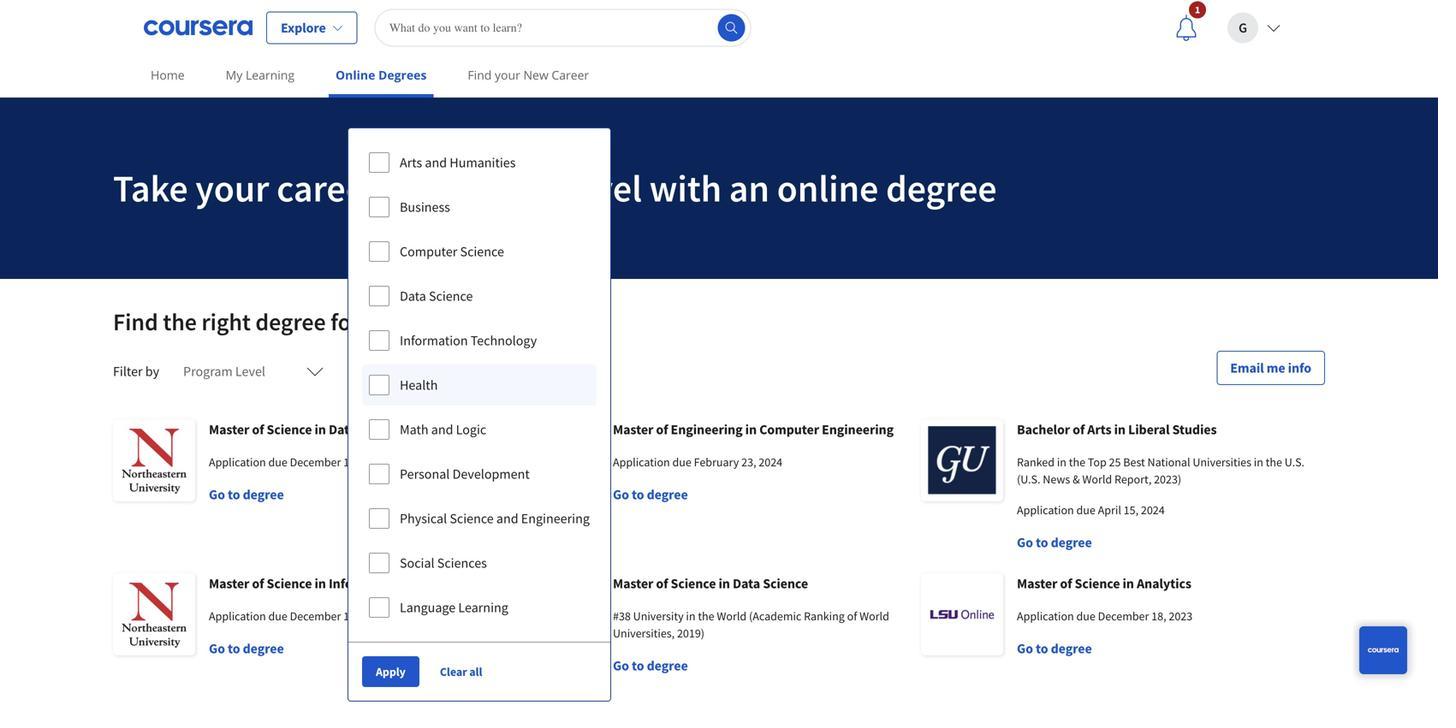 Task type: describe. For each thing, give the bounding box(es) containing it.
2019)
[[677, 626, 705, 641]]

due for systems
[[268, 609, 288, 624]]

2023 right 18,
[[1169, 609, 1193, 624]]

universities
[[1193, 455, 1252, 470]]

master of engineering in computer engineering
[[613, 421, 894, 438]]

the up &
[[1069, 455, 1086, 470]]

in for master of science in analytics
[[1123, 575, 1135, 593]]

and for humanities
[[425, 154, 447, 171]]

report,
[[1115, 472, 1152, 487]]

right
[[202, 307, 251, 337]]

#38 university in the world (academic ranking of world universities, 2019)
[[613, 609, 890, 641]]

me
[[1267, 360, 1286, 377]]

my learning
[[226, 67, 295, 83]]

online
[[336, 67, 375, 83]]

bachelor of arts in liberal studies
[[1017, 421, 1217, 438]]

email me info button
[[1217, 351, 1326, 385]]

master for master of science in data science
[[613, 575, 654, 593]]

filter
[[113, 363, 143, 380]]

go for engineering
[[613, 486, 629, 504]]

(academic
[[749, 609, 802, 624]]

go for analytics
[[209, 486, 225, 504]]

in for master of science in information systems
[[315, 575, 326, 593]]

new
[[524, 67, 549, 83]]

sciences
[[437, 555, 487, 572]]

northeastern university image for master of science in information systems
[[113, 574, 195, 656]]

of for master of science in information systems
[[252, 575, 264, 593]]

(u.s.
[[1017, 472, 1041, 487]]

health
[[400, 377, 438, 394]]

go for systems
[[209, 641, 225, 658]]

application for systems
[[209, 609, 266, 624]]

information technology
[[400, 332, 537, 349]]

university
[[633, 609, 684, 624]]

find your new career link
[[461, 56, 596, 94]]

application for analytics
[[209, 455, 266, 470]]

georgetown university image
[[921, 420, 1004, 502]]

2023 for systems
[[361, 609, 385, 624]]

february
[[694, 455, 739, 470]]

data inside options list list box
[[400, 288, 426, 305]]

ranked
[[1017, 455, 1055, 470]]

1
[[1195, 3, 1201, 16]]

your for career
[[196, 164, 269, 212]]

social sciences
[[400, 555, 487, 572]]

master of science in information systems
[[209, 575, 453, 593]]

due for analytics
[[268, 455, 288, 470]]

university of colorado boulder image
[[517, 574, 599, 656]]

master for master of engineering in computer engineering
[[613, 421, 654, 438]]

find the right degree for you
[[113, 307, 403, 337]]

email
[[1231, 360, 1265, 377]]

23,
[[742, 455, 757, 470]]

national
[[1148, 455, 1191, 470]]

2023)
[[1154, 472, 1182, 487]]

december for data
[[290, 455, 341, 470]]

options list list box
[[349, 128, 611, 642]]

news
[[1043, 472, 1071, 487]]

apply
[[376, 665, 406, 680]]

clear all
[[440, 665, 482, 680]]

filter by
[[113, 363, 159, 380]]

logic
[[456, 421, 487, 438]]

subject button
[[348, 351, 470, 392]]

math
[[400, 421, 429, 438]]

systems
[[403, 575, 453, 593]]

due left april
[[1077, 503, 1096, 518]]

subject
[[358, 363, 401, 380]]

math and logic
[[400, 421, 487, 438]]

find for find the right degree for you
[[113, 307, 158, 337]]

&
[[1073, 472, 1080, 487]]

application due april 15, 2024
[[1017, 503, 1165, 518]]

engineering inside options list list box
[[521, 510, 590, 528]]

ranked in the top 25 best national universities in the u.s. (u.s. news & world report, 2023)
[[1017, 455, 1305, 487]]

next
[[488, 164, 558, 212]]

online
[[777, 164, 879, 212]]

december for analytics
[[1098, 609, 1150, 624]]

take your career to the next level with an online degree
[[113, 164, 997, 212]]

go for science
[[613, 658, 629, 675]]

find your new career
[[468, 67, 589, 83]]

bachelor
[[1017, 421, 1070, 438]]

language learning
[[400, 599, 509, 617]]

master for master of science in information systems
[[209, 575, 249, 593]]

go to degree for engineering
[[613, 486, 688, 504]]

physical
[[400, 510, 447, 528]]

of inside "#38 university in the world (academic ranking of world universities, 2019)"
[[847, 609, 857, 624]]

u.s.
[[1285, 455, 1305, 470]]

the left u.s.
[[1266, 455, 1283, 470]]

my
[[226, 67, 243, 83]]

development
[[453, 466, 530, 483]]

level
[[566, 164, 642, 212]]

apply button
[[362, 657, 420, 688]]

my learning link
[[219, 56, 301, 94]]

home
[[151, 67, 185, 83]]

master for master of science in analytics
[[1017, 575, 1058, 593]]

15, for systems
[[344, 609, 358, 624]]

0 horizontal spatial world
[[717, 609, 747, 624]]

of for master of science in data science
[[656, 575, 668, 593]]

to for master of science in data science
[[632, 658, 644, 675]]

application for engineering
[[613, 455, 670, 470]]

data for master of science in data analytics engineering
[[329, 421, 356, 438]]

due for engineering
[[673, 455, 692, 470]]

language
[[400, 599, 456, 617]]

with
[[650, 164, 722, 212]]

application due december 18, 2023
[[1017, 609, 1193, 624]]

arts inside options list list box
[[400, 154, 422, 171]]

universities,
[[613, 626, 675, 641]]

personal development
[[400, 466, 530, 483]]

humanities
[[450, 154, 516, 171]]

home link
[[144, 56, 192, 94]]

and for logic
[[431, 421, 453, 438]]

due down master of science in analytics
[[1077, 609, 1096, 624]]



Task type: vqa. For each thing, say whether or not it's contained in the screenshot.
Application
yes



Task type: locate. For each thing, give the bounding box(es) containing it.
dartmouth college image
[[517, 420, 599, 502]]

the inside "#38 university in the world (academic ranking of world universities, 2019)"
[[698, 609, 715, 624]]

arts up business
[[400, 154, 422, 171]]

northeastern university image
[[113, 420, 195, 502], [113, 574, 195, 656]]

arts
[[400, 154, 422, 171], [1088, 421, 1112, 438]]

0 horizontal spatial data
[[329, 421, 356, 438]]

information
[[400, 332, 468, 349], [329, 575, 401, 593]]

and down development
[[497, 510, 519, 528]]

master for master of science in data analytics engineering
[[209, 421, 249, 438]]

data up you in the left of the page
[[400, 288, 426, 305]]

2 vertical spatial 15,
[[344, 609, 358, 624]]

0 horizontal spatial find
[[113, 307, 158, 337]]

information inside options list list box
[[400, 332, 468, 349]]

find left new
[[468, 67, 492, 83]]

online degrees
[[336, 67, 427, 83]]

by
[[145, 363, 159, 380]]

december left 18,
[[1098, 609, 1150, 624]]

personal
[[400, 466, 450, 483]]

learning for my learning
[[246, 67, 295, 83]]

your right the take
[[196, 164, 269, 212]]

2024 down 2023)
[[1141, 503, 1165, 518]]

1 application due december 15, 2023 from the top
[[209, 455, 385, 470]]

2024 right 23,
[[759, 455, 783, 470]]

0 horizontal spatial analytics
[[359, 421, 414, 438]]

december for information
[[290, 609, 341, 624]]

2023 down "master of science in information systems"
[[361, 609, 385, 624]]

go to degree for systems
[[209, 641, 284, 658]]

information up the 'subject' "popup button" in the left of the page
[[400, 332, 468, 349]]

0 vertical spatial application due december 15, 2023
[[209, 455, 385, 470]]

arts up top
[[1088, 421, 1112, 438]]

learning
[[246, 67, 295, 83], [458, 599, 509, 617]]

2 horizontal spatial data
[[733, 575, 761, 593]]

data for master of science in data science
[[733, 575, 761, 593]]

clear all button
[[433, 657, 489, 688]]

of for bachelor of arts in liberal studies
[[1073, 421, 1085, 438]]

master of science in data science
[[613, 575, 808, 593]]

of for master of science in data analytics engineering
[[252, 421, 264, 438]]

world right ranking
[[860, 609, 890, 624]]

1 horizontal spatial analytics
[[1137, 575, 1192, 593]]

2023 for analytics
[[361, 455, 385, 470]]

0 vertical spatial your
[[495, 67, 521, 83]]

1 horizontal spatial 2024
[[1141, 503, 1165, 518]]

ranking
[[804, 609, 845, 624]]

clear
[[440, 665, 467, 680]]

1 vertical spatial data
[[329, 421, 356, 438]]

social
[[400, 555, 435, 572]]

april
[[1098, 503, 1122, 518]]

0 vertical spatial 15,
[[344, 455, 358, 470]]

all
[[470, 665, 482, 680]]

of for master of science in analytics
[[1060, 575, 1073, 593]]

0 vertical spatial northeastern university image
[[113, 420, 195, 502]]

data science
[[400, 288, 473, 305]]

0 vertical spatial 2024
[[759, 455, 783, 470]]

application due december 15, 2023 down master of science in data analytics engineering
[[209, 455, 385, 470]]

1 vertical spatial 15,
[[1124, 503, 1139, 518]]

go to degree for science
[[613, 658, 688, 675]]

december down "master of science in information systems"
[[290, 609, 341, 624]]

1 horizontal spatial computer
[[760, 421, 819, 438]]

1 horizontal spatial arts
[[1088, 421, 1112, 438]]

studies
[[1173, 421, 1217, 438]]

you
[[365, 307, 403, 337]]

take
[[113, 164, 188, 212]]

learning inside options list list box
[[458, 599, 509, 617]]

due left february
[[673, 455, 692, 470]]

best
[[1124, 455, 1146, 470]]

1 vertical spatial computer
[[760, 421, 819, 438]]

#38
[[613, 609, 631, 624]]

coursera image
[[144, 14, 253, 42]]

december down master of science in data analytics engineering
[[290, 455, 341, 470]]

15, down master of science in data analytics engineering
[[344, 455, 358, 470]]

application due february 23, 2024
[[613, 455, 783, 470]]

1 horizontal spatial your
[[495, 67, 521, 83]]

the
[[427, 164, 481, 212], [163, 307, 197, 337], [1069, 455, 1086, 470], [1266, 455, 1283, 470], [698, 609, 715, 624]]

your for new
[[495, 67, 521, 83]]

2023
[[361, 455, 385, 470], [361, 609, 385, 624], [1169, 609, 1193, 624]]

1 vertical spatial find
[[113, 307, 158, 337]]

of for master of engineering in computer engineering
[[656, 421, 668, 438]]

2024 for application due april 15, 2024
[[1141, 503, 1165, 518]]

learning down sciences
[[458, 599, 509, 617]]

degrees
[[379, 67, 427, 83]]

your left new
[[495, 67, 521, 83]]

email me info
[[1231, 360, 1312, 377]]

1 vertical spatial information
[[329, 575, 401, 593]]

0 vertical spatial and
[[425, 154, 447, 171]]

the up 2019)
[[698, 609, 715, 624]]

0 vertical spatial find
[[468, 67, 492, 83]]

25
[[1109, 455, 1121, 470]]

1 horizontal spatial learning
[[458, 599, 509, 617]]

1 vertical spatial analytics
[[1137, 575, 1192, 593]]

go to degree for analytics
[[209, 486, 284, 504]]

world down top
[[1083, 472, 1113, 487]]

1 vertical spatial 2024
[[1141, 503, 1165, 518]]

to for master of science in information systems
[[228, 641, 240, 658]]

in for master of science in data science
[[719, 575, 730, 593]]

degree
[[886, 164, 997, 212], [256, 307, 326, 337], [243, 486, 284, 504], [647, 486, 688, 504], [1051, 534, 1092, 551], [243, 641, 284, 658], [1051, 641, 1092, 658], [647, 658, 688, 675]]

analytics up 18,
[[1137, 575, 1192, 593]]

2 vertical spatial data
[[733, 575, 761, 593]]

world inside ranked in the top 25 best national universities in the u.s. (u.s. news & world report, 2023)
[[1083, 472, 1113, 487]]

1 horizontal spatial world
[[860, 609, 890, 624]]

find up filter by
[[113, 307, 158, 337]]

to for master of science in data analytics engineering
[[228, 486, 240, 504]]

in inside "#38 university in the world (academic ranking of world universities, 2019)"
[[686, 609, 696, 624]]

the up the computer science
[[427, 164, 481, 212]]

learning right my
[[246, 67, 295, 83]]

1 vertical spatial application due december 15, 2023
[[209, 609, 385, 624]]

1 vertical spatial arts
[[1088, 421, 1112, 438]]

top
[[1088, 455, 1107, 470]]

december
[[290, 455, 341, 470], [290, 609, 341, 624], [1098, 609, 1150, 624]]

0 horizontal spatial your
[[196, 164, 269, 212]]

for
[[331, 307, 360, 337]]

0 horizontal spatial arts
[[400, 154, 422, 171]]

0 horizontal spatial 2024
[[759, 455, 783, 470]]

master of science in data analytics engineering
[[209, 421, 488, 438]]

computer inside options list list box
[[400, 243, 458, 260]]

0 vertical spatial data
[[400, 288, 426, 305]]

actions toolbar
[[349, 642, 611, 701]]

to for master of science in analytics
[[1036, 641, 1049, 658]]

learning inside my learning link
[[246, 67, 295, 83]]

northeastern university image for master of science in data analytics engineering
[[113, 420, 195, 502]]

online degrees link
[[329, 56, 434, 98]]

career
[[277, 164, 379, 212]]

application
[[209, 455, 266, 470], [613, 455, 670, 470], [1017, 503, 1074, 518], [209, 609, 266, 624], [1017, 609, 1074, 624]]

15, right april
[[1124, 503, 1139, 518]]

application due december 15, 2023 for information
[[209, 609, 385, 624]]

in for master of engineering in computer engineering
[[746, 421, 757, 438]]

and right math
[[431, 421, 453, 438]]

master of science in analytics
[[1017, 575, 1192, 593]]

application due december 15, 2023
[[209, 455, 385, 470], [209, 609, 385, 624]]

your
[[495, 67, 521, 83], [196, 164, 269, 212]]

and up business
[[425, 154, 447, 171]]

2 northeastern university image from the top
[[113, 574, 195, 656]]

information down social
[[329, 575, 401, 593]]

business
[[400, 199, 450, 216]]

0 vertical spatial information
[[400, 332, 468, 349]]

info
[[1289, 360, 1312, 377]]

18,
[[1152, 609, 1167, 624]]

15, for analytics
[[344, 455, 358, 470]]

career
[[552, 67, 589, 83]]

liberal
[[1129, 421, 1170, 438]]

1 vertical spatial and
[[431, 421, 453, 438]]

data left math
[[329, 421, 356, 438]]

1 horizontal spatial find
[[468, 67, 492, 83]]

louisiana state university image
[[921, 574, 1004, 656]]

0 horizontal spatial learning
[[246, 67, 295, 83]]

go
[[209, 486, 225, 504], [613, 486, 629, 504], [1017, 534, 1034, 551], [209, 641, 225, 658], [1017, 641, 1034, 658], [613, 658, 629, 675]]

computer science
[[400, 243, 504, 260]]

0 vertical spatial learning
[[246, 67, 295, 83]]

0 vertical spatial arts
[[400, 154, 422, 171]]

0 horizontal spatial computer
[[400, 243, 458, 260]]

2 vertical spatial and
[[497, 510, 519, 528]]

world down master of science in data science
[[717, 609, 747, 624]]

data up "#38 university in the world (academic ranking of world universities, 2019)"
[[733, 575, 761, 593]]

application due december 15, 2023 for data
[[209, 455, 385, 470]]

in for bachelor of arts in liberal studies
[[1115, 421, 1126, 438]]

an
[[729, 164, 770, 212]]

2023 down master of science in data analytics engineering
[[361, 455, 385, 470]]

1 button
[[1160, 0, 1214, 55]]

analytics down the "health"
[[359, 421, 414, 438]]

the left right
[[163, 307, 197, 337]]

due
[[268, 455, 288, 470], [673, 455, 692, 470], [1077, 503, 1096, 518], [268, 609, 288, 624], [1077, 609, 1096, 624]]

1 vertical spatial your
[[196, 164, 269, 212]]

learning for language learning
[[458, 599, 509, 617]]

2 application due december 15, 2023 from the top
[[209, 609, 385, 624]]

go to degree
[[209, 486, 284, 504], [613, 486, 688, 504], [1017, 534, 1092, 551], [209, 641, 284, 658], [1017, 641, 1092, 658], [613, 658, 688, 675]]

0 vertical spatial analytics
[[359, 421, 414, 438]]

in for master of science in data analytics engineering
[[315, 421, 326, 438]]

2024 for application due february 23, 2024
[[759, 455, 783, 470]]

1 vertical spatial learning
[[458, 599, 509, 617]]

to for master of engineering in computer engineering
[[632, 486, 644, 504]]

due down "master of science in information systems"
[[268, 609, 288, 624]]

2024
[[759, 455, 783, 470], [1141, 503, 1165, 518]]

arts and humanities
[[400, 154, 516, 171]]

find for find your new career
[[468, 67, 492, 83]]

15,
[[344, 455, 358, 470], [1124, 503, 1139, 518], [344, 609, 358, 624]]

technology
[[471, 332, 537, 349]]

due down master of science in data analytics engineering
[[268, 455, 288, 470]]

None search field
[[375, 9, 752, 47]]

physical science and engineering
[[400, 510, 590, 528]]

application due december 15, 2023 down "master of science in information systems"
[[209, 609, 385, 624]]

0 vertical spatial computer
[[400, 243, 458, 260]]

computer
[[400, 243, 458, 260], [760, 421, 819, 438]]

1 northeastern university image from the top
[[113, 420, 195, 502]]

2 horizontal spatial world
[[1083, 472, 1113, 487]]

1 vertical spatial northeastern university image
[[113, 574, 195, 656]]

find
[[468, 67, 492, 83], [113, 307, 158, 337]]

15, down "master of science in information systems"
[[344, 609, 358, 624]]

1 horizontal spatial data
[[400, 288, 426, 305]]



